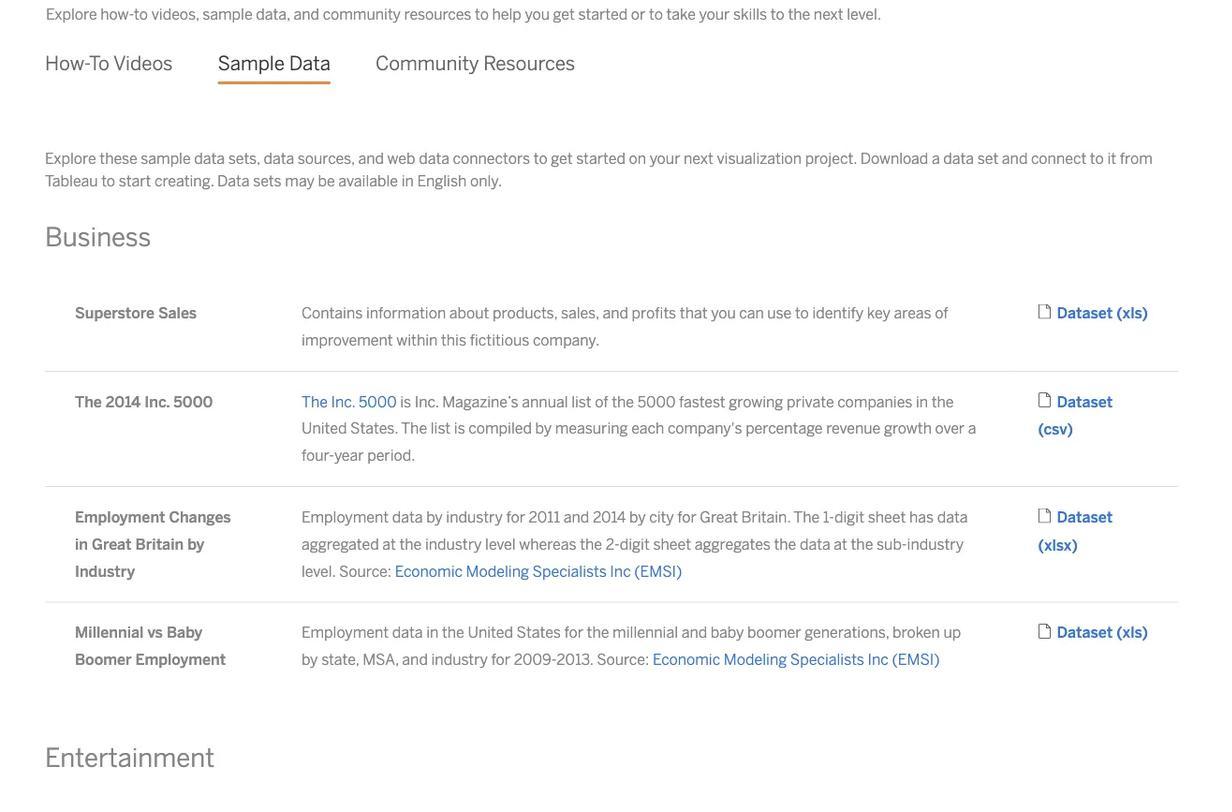 Task type: describe. For each thing, give the bounding box(es) containing it.
dataset ( xls ) for contains information about products, sales, and profits that you can use to identify key areas of improvement within this fictitious company.
[[1058, 304, 1149, 322]]

areas
[[895, 304, 932, 322]]

products,
[[493, 304, 558, 322]]

sets
[[253, 172, 282, 190]]

whereas
[[519, 536, 577, 553]]

data up english
[[419, 149, 450, 167]]

industry up level
[[446, 509, 503, 526]]

set
[[978, 149, 999, 167]]

growing
[[729, 393, 784, 411]]

english
[[417, 172, 467, 190]]

of inside 'contains information about products, sales, and profits that you can use to identify key areas of improvement within this fictitious company.'
[[935, 304, 949, 322]]

or
[[631, 5, 646, 23]]

2009-
[[514, 651, 557, 669]]

vs
[[148, 624, 163, 642]]

only.
[[470, 172, 503, 190]]

to right skills
[[771, 5, 785, 23]]

in inside employment data in the united states for the millennial and baby boomer generations, broken up by state, msa, and industry for 2009-2013. source:
[[427, 624, 439, 642]]

level
[[485, 536, 516, 553]]

0 horizontal spatial 2014
[[106, 393, 141, 411]]

city
[[650, 509, 674, 526]]

data down 1-
[[800, 536, 831, 553]]

1 horizontal spatial level.
[[847, 5, 882, 23]]

start
[[119, 172, 151, 190]]

explore these sample data sets, data sources, and web data connectors to get started on your next visualization project. download a data set and connect to it from tableau to start creating. data sets may be available in english only.
[[45, 149, 1153, 190]]

data up creating.
[[194, 149, 225, 167]]

millennial vs baby boomer employment
[[75, 624, 226, 669]]

0 horizontal spatial is
[[400, 393, 412, 411]]

the up each
[[612, 393, 635, 411]]

( csv )
[[1039, 421, 1074, 439]]

state,
[[322, 651, 359, 669]]

and right set
[[1003, 149, 1028, 167]]

inc for boomer
[[868, 651, 889, 669]]

source: inside employment data by industry for 2011 and 2014 by city for great britain. the 1-digit sheet has data aggregated at the industry level whereas the 2-digit sheet aggregates the data at the sub-industry level. source:
[[339, 563, 392, 580]]

take
[[667, 5, 696, 23]]

videos,
[[152, 5, 199, 23]]

the 2014 inc. 5000
[[75, 393, 213, 411]]

employment for employment changes in great britain by industry
[[75, 509, 165, 526]]

0 vertical spatial next
[[814, 5, 844, 23]]

0 vertical spatial sheet
[[868, 509, 907, 526]]

period.
[[368, 447, 416, 465]]

a inside explore these sample data sets, data sources, and web data connectors to get started on your next visualization project. download a data set and connect to it from tableau to start creating. data sets may be available in english only.
[[932, 149, 941, 167]]

the left states
[[442, 624, 465, 642]]

the down the superstore
[[75, 393, 102, 411]]

data down period.
[[392, 509, 423, 526]]

sample data
[[218, 52, 331, 75]]

changes
[[169, 509, 231, 526]]

economic modeling specialists inc (emsi) link for city
[[395, 563, 683, 580]]

inc. for is inc. magazine's annual list of the 5000 fastest growing private companies in the united states. the list is compiled by measuring each company's percentage revenue growth over a four-year period.
[[415, 393, 439, 411]]

united inside is inc. magazine's annual list of the 5000 fastest growing private companies in the united states. the list is compiled by measuring each company's percentage revenue growth over a four-year period.
[[302, 420, 347, 438]]

millennial
[[75, 624, 144, 642]]

2011
[[529, 509, 561, 526]]

you inside 'contains information about products, sales, and profits that you can use to identify key areas of improvement within this fictitious company.'
[[711, 304, 736, 322]]

started for or
[[579, 5, 628, 23]]

can
[[740, 304, 764, 322]]

the down britain.
[[774, 536, 797, 553]]

contains information about products, sales, and profits that you can use to identify key areas of improvement within this fictitious company.
[[302, 304, 949, 349]]

and up available
[[358, 149, 384, 167]]

and inside employment data by industry for 2011 and 2014 by city for great britain. the 1-digit sheet has data aggregated at the industry level whereas the 2-digit sheet aggregates the data at the sub-industry level. source:
[[564, 509, 590, 526]]

fictitious
[[470, 331, 530, 349]]

1 horizontal spatial sample
[[203, 5, 253, 23]]

modeling for level
[[466, 563, 529, 580]]

and left baby
[[682, 624, 708, 642]]

by inside employment changes in great britain by industry
[[188, 536, 205, 553]]

2 5000 from the left
[[359, 393, 397, 411]]

get for to
[[551, 149, 573, 167]]

dataset ( xls ) for employment data in the united states for the millennial and baby boomer generations, broken up by state, msa, and industry for 2009-2013. source:
[[1058, 624, 1149, 642]]

how-to videos
[[45, 52, 173, 75]]

up
[[944, 624, 962, 642]]

by inside is inc. magazine's annual list of the 5000 fastest growing private companies in the united states. the list is compiled by measuring each company's percentage revenue growth over a four-year period.
[[536, 420, 552, 438]]

economic modeling specialists inc (emsi) link for and
[[653, 651, 941, 669]]

explore for explore these sample data sets, data sources, and web data connectors to get started on your next visualization project. download a data set and connect to it from tableau to start creating. data sets may be available in english only.
[[45, 149, 96, 167]]

data up the sets
[[264, 149, 294, 167]]

be
[[318, 172, 335, 190]]

compiled
[[469, 420, 532, 438]]

economic modeling specialists inc (emsi) for city
[[395, 563, 683, 580]]

broken
[[893, 624, 941, 642]]

boomer
[[748, 624, 802, 642]]

baby
[[711, 624, 744, 642]]

is inc. magazine's annual list of the 5000 fastest growing private companies in the united states. the list is compiled by measuring each company's percentage revenue growth over a four-year period.
[[302, 393, 977, 465]]

great inside employment changes in great britain by industry
[[92, 536, 132, 553]]

to right or at the right top of the page
[[649, 5, 663, 23]]

2014 inside employment data by industry for 2011 and 2014 by city for great britain. the 1-digit sheet has data aggregated at the industry level whereas the 2-digit sheet aggregates the data at the sub-industry level. source:
[[593, 509, 626, 526]]

contains
[[302, 304, 363, 322]]

how-
[[101, 5, 134, 23]]

creating.
[[155, 172, 214, 190]]

0 vertical spatial you
[[525, 5, 550, 23]]

( xlsx )
[[1039, 536, 1078, 554]]

britain
[[135, 536, 184, 553]]

private
[[787, 393, 835, 411]]

started for on
[[576, 149, 626, 167]]

community
[[376, 52, 479, 75]]

industry inside employment data in the united states for the millennial and baby boomer generations, broken up by state, msa, and industry for 2009-2013. source:
[[432, 651, 488, 669]]

states
[[517, 624, 561, 642]]

the up 'over'
[[932, 393, 955, 411]]

percentage
[[746, 420, 823, 438]]

in inside is inc. magazine's annual list of the 5000 fastest growing private companies in the united states. the list is compiled by measuring each company's percentage revenue growth over a four-year period.
[[917, 393, 929, 411]]

2 at from the left
[[834, 536, 848, 553]]

for left 2011
[[506, 509, 526, 526]]

for left 2009-
[[492, 651, 511, 669]]

how-to videos link
[[45, 38, 173, 90]]

xlsx
[[1045, 536, 1072, 554]]

company.
[[533, 331, 600, 349]]

superstore
[[75, 304, 155, 322]]

and right msa,
[[402, 651, 428, 669]]

profits
[[632, 304, 677, 322]]

business
[[45, 222, 151, 253]]

sets,
[[228, 149, 260, 167]]

msa,
[[363, 651, 399, 669]]

available
[[339, 172, 398, 190]]

it
[[1108, 149, 1117, 167]]

community resources
[[376, 52, 576, 75]]

states.
[[351, 420, 398, 438]]

the left the sub-
[[851, 536, 874, 553]]

download
[[861, 149, 929, 167]]

magazine's
[[442, 393, 519, 411]]

1 horizontal spatial list
[[572, 393, 592, 411]]

year
[[334, 447, 364, 465]]

the left 2-
[[580, 536, 603, 553]]

sales
[[158, 304, 197, 322]]

united inside employment data in the united states for the millennial and baby boomer generations, broken up by state, msa, and industry for 2009-2013. source:
[[468, 624, 514, 642]]

(emsi) for britain.
[[635, 563, 683, 580]]

use
[[768, 304, 792, 322]]

sample
[[218, 52, 285, 75]]

industry left level
[[425, 536, 482, 553]]

to
[[89, 52, 109, 75]]

of inside is inc. magazine's annual list of the 5000 fastest growing private companies in the united states. the list is compiled by measuring each company's percentage revenue growth over a four-year period.
[[595, 393, 609, 411]]

employment inside millennial vs baby boomer employment
[[136, 651, 226, 669]]

explore for explore how-to videos, sample data, and community resources to help you get started or to take your skills to the next level.
[[46, 5, 97, 23]]

tableau
[[45, 172, 98, 190]]

1 inc. from the left
[[145, 393, 170, 411]]

1 horizontal spatial data
[[289, 52, 331, 75]]

superstore sales
[[75, 304, 197, 322]]

connect
[[1032, 149, 1087, 167]]

and right data,
[[294, 5, 320, 23]]

britain.
[[742, 509, 791, 526]]

growth
[[885, 420, 932, 438]]



Task type: locate. For each thing, give the bounding box(es) containing it.
project.
[[806, 149, 858, 167]]

get inside explore these sample data sets, data sources, and web data connectors to get started on your next visualization project. download a data set and connect to it from tableau to start creating. data sets may be available in english only.
[[551, 149, 573, 167]]

1 dataset from the top
[[1058, 304, 1113, 322]]

get right help
[[553, 5, 575, 23]]

four-
[[302, 447, 334, 465]]

the inc. 5000
[[302, 393, 397, 411]]

employment
[[75, 509, 165, 526], [302, 509, 389, 526], [302, 624, 389, 642], [136, 651, 226, 669]]

digit down city
[[620, 536, 650, 553]]

your right "on"
[[650, 149, 681, 167]]

1 vertical spatial sheet
[[654, 536, 692, 553]]

connectors
[[453, 149, 530, 167]]

united left states
[[468, 624, 514, 642]]

millennial
[[613, 624, 679, 642]]

the up four-
[[302, 393, 328, 411]]

0 horizontal spatial modeling
[[466, 563, 529, 580]]

1 horizontal spatial sheet
[[868, 509, 907, 526]]

1 horizontal spatial is
[[454, 420, 466, 438]]

1 horizontal spatial you
[[711, 304, 736, 322]]

0 horizontal spatial source:
[[339, 563, 392, 580]]

the right aggregated
[[400, 536, 422, 553]]

0 vertical spatial is
[[400, 393, 412, 411]]

of right areas
[[935, 304, 949, 322]]

employment up aggregated
[[302, 509, 389, 526]]

economic for level
[[395, 563, 463, 580]]

next left visualization
[[684, 149, 714, 167]]

1 horizontal spatial 2014
[[593, 509, 626, 526]]

you right help
[[525, 5, 550, 23]]

2014 down the superstore
[[106, 393, 141, 411]]

started inside explore these sample data sets, data sources, and web data connectors to get started on your next visualization project. download a data set and connect to it from tableau to start creating. data sets may be available in english only.
[[576, 149, 626, 167]]

sample up creating.
[[141, 149, 191, 167]]

community
[[323, 5, 401, 23]]

1 vertical spatial get
[[551, 149, 573, 167]]

boomer
[[75, 651, 132, 669]]

0 horizontal spatial economic
[[395, 563, 463, 580]]

1 vertical spatial started
[[576, 149, 626, 167]]

your right take
[[700, 5, 730, 23]]

1 horizontal spatial (emsi)
[[893, 651, 941, 669]]

3 5000 from the left
[[638, 393, 676, 411]]

your inside explore these sample data sets, data sources, and web data connectors to get started on your next visualization project. download a data set and connect to it from tableau to start creating. data sets may be available in english only.
[[650, 149, 681, 167]]

you left can
[[711, 304, 736, 322]]

at down 1-
[[834, 536, 848, 553]]

started left "on"
[[576, 149, 626, 167]]

employment data by industry for 2011 and 2014 by city for great britain. the 1-digit sheet has data aggregated at the industry level whereas the 2-digit sheet aggregates the data at the sub-industry level. source:
[[302, 509, 969, 580]]

1 horizontal spatial your
[[700, 5, 730, 23]]

0 vertical spatial dataset ( xls )
[[1058, 304, 1149, 322]]

sheet up the sub-
[[868, 509, 907, 526]]

explore how-to videos, sample data, and community resources to help you get started or to take your skills to the next level.
[[46, 5, 882, 23]]

to right use
[[796, 304, 810, 322]]

employment for employment data by industry for 2011 and 2014 by city for great britain. the 1-digit sheet has data aggregated at the industry level whereas the 2-digit sheet aggregates the data at the sub-industry level. source:
[[302, 509, 389, 526]]

at
[[383, 536, 396, 553], [834, 536, 848, 553]]

companies
[[838, 393, 913, 411]]

the right skills
[[788, 5, 811, 23]]

1 vertical spatial (emsi)
[[893, 651, 941, 669]]

data inside employment data in the united states for the millennial and baby boomer generations, broken up by state, msa, and industry for 2009-2013. source:
[[392, 624, 423, 642]]

1 vertical spatial sample
[[141, 149, 191, 167]]

a inside is inc. magazine's annual list of the 5000 fastest growing private companies in the united states. the list is compiled by measuring each company's percentage revenue growth over a four-year period.
[[969, 420, 977, 438]]

generations,
[[805, 624, 890, 642]]

data right sample
[[289, 52, 331, 75]]

0 vertical spatial sample
[[203, 5, 253, 23]]

entertainment
[[45, 743, 215, 774]]

1 horizontal spatial next
[[814, 5, 844, 23]]

community resources link
[[376, 38, 576, 90]]

has
[[910, 509, 934, 526]]

1 xls from the top
[[1123, 304, 1143, 322]]

sample left data,
[[203, 5, 253, 23]]

is down 'magazine's'
[[454, 420, 466, 438]]

1 horizontal spatial modeling
[[724, 651, 787, 669]]

improvement
[[302, 331, 393, 349]]

for right city
[[678, 509, 697, 526]]

economic modeling specialists inc (emsi) down boomer
[[653, 651, 941, 669]]

0 horizontal spatial at
[[383, 536, 396, 553]]

your
[[700, 5, 730, 23], [650, 149, 681, 167]]

2 inc. from the left
[[331, 393, 355, 411]]

1 vertical spatial explore
[[45, 149, 96, 167]]

you
[[525, 5, 550, 23], [711, 304, 736, 322]]

specialists down generations,
[[791, 651, 865, 669]]

great
[[700, 509, 738, 526], [92, 536, 132, 553]]

inc down generations,
[[868, 651, 889, 669]]

the up 2013.
[[587, 624, 610, 642]]

0 horizontal spatial sample
[[141, 149, 191, 167]]

over
[[936, 420, 965, 438]]

2-
[[606, 536, 620, 553]]

specialists down whereas
[[533, 563, 607, 580]]

next inside explore these sample data sets, data sources, and web data connectors to get started on your next visualization project. download a data set and connect to it from tableau to start creating. data sets may be available in english only.
[[684, 149, 714, 167]]

0 vertical spatial 2014
[[106, 393, 141, 411]]

inc. down sales
[[145, 393, 170, 411]]

next right skills
[[814, 5, 844, 23]]

0 vertical spatial specialists
[[533, 563, 607, 580]]

modeling for source:
[[724, 651, 787, 669]]

4 dataset from the top
[[1058, 624, 1113, 642]]

specialists for boomer
[[791, 651, 865, 669]]

this
[[441, 331, 467, 349]]

1-
[[824, 509, 835, 526]]

1 horizontal spatial at
[[834, 536, 848, 553]]

sub-
[[877, 536, 908, 553]]

united up four-
[[302, 420, 347, 438]]

0 horizontal spatial you
[[525, 5, 550, 23]]

a right 'over'
[[969, 420, 977, 438]]

specialists for great
[[533, 563, 607, 580]]

employment inside employment changes in great britain by industry
[[75, 509, 165, 526]]

is up period.
[[400, 393, 412, 411]]

5000 up each
[[638, 393, 676, 411]]

0 horizontal spatial list
[[431, 420, 451, 438]]

(
[[1117, 304, 1123, 322], [1039, 421, 1044, 439], [1039, 536, 1045, 554], [1117, 624, 1123, 642]]

explore
[[46, 5, 97, 23], [45, 149, 96, 167]]

data right the has
[[938, 509, 969, 526]]

employment inside employment data by industry for 2011 and 2014 by city for great britain. the 1-digit sheet has data aggregated at the industry level whereas the 2-digit sheet aggregates the data at the sub-industry level. source:
[[302, 509, 389, 526]]

1 horizontal spatial inc
[[868, 651, 889, 669]]

employment down baby
[[136, 651, 226, 669]]

annual
[[522, 393, 568, 411]]

to right connectors
[[534, 149, 548, 167]]

1 horizontal spatial united
[[468, 624, 514, 642]]

0 vertical spatial data
[[289, 52, 331, 75]]

economic modeling specialists inc (emsi) link down boomer
[[653, 651, 941, 669]]

economic modeling specialists inc (emsi) link down whereas
[[395, 563, 683, 580]]

data left set
[[944, 149, 975, 167]]

data up msa,
[[392, 624, 423, 642]]

0 horizontal spatial great
[[92, 536, 132, 553]]

2 horizontal spatial inc.
[[415, 393, 439, 411]]

1 vertical spatial united
[[468, 624, 514, 642]]

(emsi) down 'broken'
[[893, 651, 941, 669]]

modeling down boomer
[[724, 651, 787, 669]]

3 inc. from the left
[[415, 393, 439, 411]]

economic
[[395, 563, 463, 580], [653, 651, 721, 669]]

0 vertical spatial level.
[[847, 5, 882, 23]]

1 horizontal spatial source:
[[597, 651, 650, 669]]

0 horizontal spatial next
[[684, 149, 714, 167]]

5000 down sales
[[174, 393, 213, 411]]

dataset ( xls )
[[1058, 304, 1149, 322], [1058, 624, 1149, 642]]

how-
[[45, 52, 89, 75]]

inc. inside is inc. magazine's annual list of the 5000 fastest growing private companies in the united states. the list is compiled by measuring each company's percentage revenue growth over a four-year period.
[[415, 393, 439, 411]]

1 vertical spatial dataset ( xls )
[[1058, 624, 1149, 642]]

0 horizontal spatial digit
[[620, 536, 650, 553]]

1 horizontal spatial specialists
[[791, 651, 865, 669]]

inc for great
[[610, 563, 631, 580]]

employment changes in great britain by industry
[[75, 509, 231, 580]]

get
[[553, 5, 575, 23], [551, 149, 573, 167]]

in inside explore these sample data sets, data sources, and web data connectors to get started on your next visualization project. download a data set and connect to it from tableau to start creating. data sets may be available in english only.
[[402, 172, 414, 190]]

1 vertical spatial inc
[[868, 651, 889, 669]]

1 horizontal spatial a
[[969, 420, 977, 438]]

explore up tableau
[[45, 149, 96, 167]]

to left videos,
[[134, 5, 148, 23]]

1 vertical spatial a
[[969, 420, 977, 438]]

0 horizontal spatial data
[[217, 172, 250, 190]]

industry
[[75, 563, 135, 580]]

baby
[[167, 624, 203, 642]]

may
[[285, 172, 315, 190]]

1 vertical spatial of
[[595, 393, 609, 411]]

employment up britain
[[75, 509, 165, 526]]

the inc. 5000 link
[[302, 393, 397, 411]]

at right aggregated
[[383, 536, 396, 553]]

1 vertical spatial data
[[217, 172, 250, 190]]

1 5000 from the left
[[174, 393, 213, 411]]

csv
[[1044, 421, 1068, 439]]

and inside 'contains information about products, sales, and profits that you can use to identify key areas of improvement within this fictitious company.'
[[603, 304, 629, 322]]

5000 up "states."
[[359, 393, 397, 411]]

information
[[366, 304, 446, 322]]

1 horizontal spatial 5000
[[359, 393, 397, 411]]

2 horizontal spatial 5000
[[638, 393, 676, 411]]

about
[[450, 304, 490, 322]]

great up industry
[[92, 536, 132, 553]]

web
[[388, 149, 416, 167]]

0 vertical spatial modeling
[[466, 563, 529, 580]]

1 vertical spatial great
[[92, 536, 132, 553]]

source:
[[339, 563, 392, 580], [597, 651, 650, 669]]

1 vertical spatial source:
[[597, 651, 650, 669]]

0 vertical spatial a
[[932, 149, 941, 167]]

inc. up "states."
[[331, 393, 355, 411]]

data
[[289, 52, 331, 75], [217, 172, 250, 190]]

employment inside employment data in the united states for the millennial and baby boomer generations, broken up by state, msa, and industry for 2009-2013. source:
[[302, 624, 389, 642]]

economic modeling specialists inc (emsi) down whereas
[[395, 563, 683, 580]]

inc. left 'magazine's'
[[415, 393, 439, 411]]

0 horizontal spatial 5000
[[174, 393, 213, 411]]

1 vertical spatial economic
[[653, 651, 721, 669]]

0 horizontal spatial your
[[650, 149, 681, 167]]

skills
[[734, 5, 768, 23]]

1 vertical spatial digit
[[620, 536, 650, 553]]

0 vertical spatial source:
[[339, 563, 392, 580]]

revenue
[[827, 420, 881, 438]]

explore left how-
[[46, 5, 97, 23]]

0 vertical spatial get
[[553, 5, 575, 23]]

to left it
[[1091, 149, 1105, 167]]

0 vertical spatial economic modeling specialists inc (emsi) link
[[395, 563, 683, 580]]

1 vertical spatial level.
[[302, 563, 336, 580]]

sheet down city
[[654, 536, 692, 553]]

1 vertical spatial list
[[431, 420, 451, 438]]

dataset
[[1058, 304, 1113, 322], [1058, 393, 1113, 411], [1058, 509, 1113, 526], [1058, 624, 1113, 642]]

the inside is inc. magazine's annual list of the 5000 fastest growing private companies in the united states. the list is compiled by measuring each company's percentage revenue growth over a four-year period.
[[401, 420, 427, 438]]

videos
[[113, 52, 173, 75]]

the up period.
[[401, 420, 427, 438]]

measuring
[[555, 420, 628, 438]]

0 vertical spatial great
[[700, 509, 738, 526]]

source: down aggregated
[[339, 563, 392, 580]]

united
[[302, 420, 347, 438], [468, 624, 514, 642]]

from
[[1121, 149, 1153, 167]]

0 horizontal spatial inc
[[610, 563, 631, 580]]

0 vertical spatial started
[[579, 5, 628, 23]]

identify
[[813, 304, 864, 322]]

5000 inside is inc. magazine's annual list of the 5000 fastest growing private companies in the united states. the list is compiled by measuring each company's percentage revenue growth over a four-year period.
[[638, 393, 676, 411]]

to down these on the left of the page
[[101, 172, 115, 190]]

level. inside employment data by industry for 2011 and 2014 by city for great britain. the 1-digit sheet has data aggregated at the industry level whereas the 2-digit sheet aggregates the data at the sub-industry level. source:
[[302, 563, 336, 580]]

source: inside employment data in the united states for the millennial and baby boomer generations, broken up by state, msa, and industry for 2009-2013. source:
[[597, 651, 650, 669]]

economic modeling specialists inc (emsi) for and
[[653, 651, 941, 669]]

(emsi) down city
[[635, 563, 683, 580]]

0 vertical spatial list
[[572, 393, 592, 411]]

sources,
[[298, 149, 355, 167]]

data down sets,
[[217, 172, 250, 190]]

data inside explore these sample data sets, data sources, and web data connectors to get started on your next visualization project. download a data set and connect to it from tableau to start creating. data sets may be available in english only.
[[217, 172, 250, 190]]

by
[[536, 420, 552, 438], [427, 509, 443, 526], [630, 509, 646, 526], [188, 536, 205, 553], [302, 651, 318, 669]]

the left 1-
[[794, 509, 820, 526]]

for up 2013.
[[565, 624, 584, 642]]

economic modeling specialists inc (emsi)
[[395, 563, 683, 580], [653, 651, 941, 669]]

digit left the has
[[835, 509, 865, 526]]

these
[[100, 149, 137, 167]]

employment data in the united states for the millennial and baby boomer generations, broken up by state, msa, and industry for 2009-2013. source:
[[302, 624, 962, 669]]

0 vertical spatial economic modeling specialists inc (emsi)
[[395, 563, 683, 580]]

0 vertical spatial inc
[[610, 563, 631, 580]]

visualization
[[717, 149, 802, 167]]

(emsi) for generations,
[[893, 651, 941, 669]]

0 vertical spatial (emsi)
[[635, 563, 683, 580]]

source: down millennial
[[597, 651, 650, 669]]

1 vertical spatial economic modeling specialists inc (emsi) link
[[653, 651, 941, 669]]

and right 2011
[[564, 509, 590, 526]]

3 dataset from the top
[[1058, 509, 1113, 526]]

1 horizontal spatial digit
[[835, 509, 865, 526]]

1 horizontal spatial of
[[935, 304, 949, 322]]

inc. for the inc. 5000
[[331, 393, 355, 411]]

a right 'download'
[[932, 149, 941, 167]]

1 dataset ( xls ) from the top
[[1058, 304, 1149, 322]]

on
[[629, 149, 647, 167]]

1 at from the left
[[383, 536, 396, 553]]

started left or at the right top of the page
[[579, 5, 628, 23]]

and
[[294, 5, 320, 23], [358, 149, 384, 167], [1003, 149, 1028, 167], [603, 304, 629, 322], [564, 509, 590, 526], [682, 624, 708, 642], [402, 651, 428, 669]]

xls for employment data in the united states for the millennial and baby boomer generations, broken up by state, msa, and industry for 2009-2013. source:
[[1123, 624, 1143, 642]]

and right sales,
[[603, 304, 629, 322]]

the inside employment data by industry for 2011 and 2014 by city for great britain. the 1-digit sheet has data aggregated at the industry level whereas the 2-digit sheet aggregates the data at the sub-industry level. source:
[[794, 509, 820, 526]]

0 horizontal spatial specialists
[[533, 563, 607, 580]]

modeling down level
[[466, 563, 529, 580]]

1 vertical spatial next
[[684, 149, 714, 167]]

inc.
[[145, 393, 170, 411], [331, 393, 355, 411], [415, 393, 439, 411]]

that
[[680, 304, 708, 322]]

sample inside explore these sample data sets, data sources, and web data connectors to get started on your next visualization project. download a data set and connect to it from tableau to start creating. data sets may be available in english only.
[[141, 149, 191, 167]]

industry
[[446, 509, 503, 526], [425, 536, 482, 553], [908, 536, 964, 553], [432, 651, 488, 669]]

resources
[[484, 52, 576, 75]]

for
[[506, 509, 526, 526], [678, 509, 697, 526], [565, 624, 584, 642], [492, 651, 511, 669]]

0 vertical spatial xls
[[1123, 304, 1143, 322]]

industry left 2009-
[[432, 651, 488, 669]]

2 dataset from the top
[[1058, 393, 1113, 411]]

1 vertical spatial specialists
[[791, 651, 865, 669]]

1 vertical spatial economic modeling specialists inc (emsi)
[[653, 651, 941, 669]]

0 vertical spatial of
[[935, 304, 949, 322]]

employment for employment data in the united states for the millennial and baby boomer generations, broken up by state, msa, and industry for 2009-2013. source:
[[302, 624, 389, 642]]

1 vertical spatial xls
[[1123, 624, 1143, 642]]

xls for contains information about products, sales, and profits that you can use to identify key areas of improvement within this fictitious company.
[[1123, 304, 1143, 322]]

industry down the has
[[908, 536, 964, 553]]

0 vertical spatial economic
[[395, 563, 463, 580]]

1 vertical spatial is
[[454, 420, 466, 438]]

0 horizontal spatial level.
[[302, 563, 336, 580]]

0 vertical spatial explore
[[46, 5, 97, 23]]

economic for source:
[[653, 651, 721, 669]]

list down 'magazine's'
[[431, 420, 451, 438]]

2 dataset ( xls ) from the top
[[1058, 624, 1149, 642]]

0 vertical spatial digit
[[835, 509, 865, 526]]

1 vertical spatial you
[[711, 304, 736, 322]]

1 vertical spatial modeling
[[724, 651, 787, 669]]

list up measuring
[[572, 393, 592, 411]]

1 vertical spatial your
[[650, 149, 681, 167]]

specialists
[[533, 563, 607, 580], [791, 651, 865, 669]]

to left help
[[475, 5, 489, 23]]

fastest
[[679, 393, 726, 411]]

0 horizontal spatial of
[[595, 393, 609, 411]]

by inside employment data in the united states for the millennial and baby boomer generations, broken up by state, msa, and industry for 2009-2013. source:
[[302, 651, 318, 669]]

of
[[935, 304, 949, 322], [595, 393, 609, 411]]

0 horizontal spatial sheet
[[654, 536, 692, 553]]

to inside 'contains information about products, sales, and profits that you can use to identify key areas of improvement within this fictitious company.'
[[796, 304, 810, 322]]

get for you
[[553, 5, 575, 23]]

1 vertical spatial 2014
[[593, 509, 626, 526]]

1 horizontal spatial inc.
[[331, 393, 355, 411]]

resources
[[404, 5, 472, 23]]

2013.
[[557, 651, 594, 669]]

(emsi)
[[635, 563, 683, 580], [893, 651, 941, 669]]

company's
[[668, 420, 743, 438]]

2014 up 2-
[[593, 509, 626, 526]]

2 xls from the top
[[1123, 624, 1143, 642]]

0 vertical spatial your
[[700, 5, 730, 23]]

great up aggregates
[[700, 509, 738, 526]]

of up measuring
[[595, 393, 609, 411]]

sales,
[[561, 304, 600, 322]]

great inside employment data by industry for 2011 and 2014 by city for great britain. the 1-digit sheet has data aggregated at the industry level whereas the 2-digit sheet aggregates the data at the sub-industry level. source:
[[700, 509, 738, 526]]

1 horizontal spatial great
[[700, 509, 738, 526]]

sheet
[[868, 509, 907, 526], [654, 536, 692, 553]]

in inside employment changes in great britain by industry
[[75, 536, 88, 553]]

explore inside explore these sample data sets, data sources, and web data connectors to get started on your next visualization project. download a data set and connect to it from tableau to start creating. data sets may be available in english only.
[[45, 149, 96, 167]]

employment up state,
[[302, 624, 389, 642]]

)
[[1143, 304, 1149, 322], [1068, 421, 1074, 439], [1072, 536, 1078, 554], [1143, 624, 1149, 642]]



Task type: vqa. For each thing, say whether or not it's contained in the screenshot.
Boomer
yes



